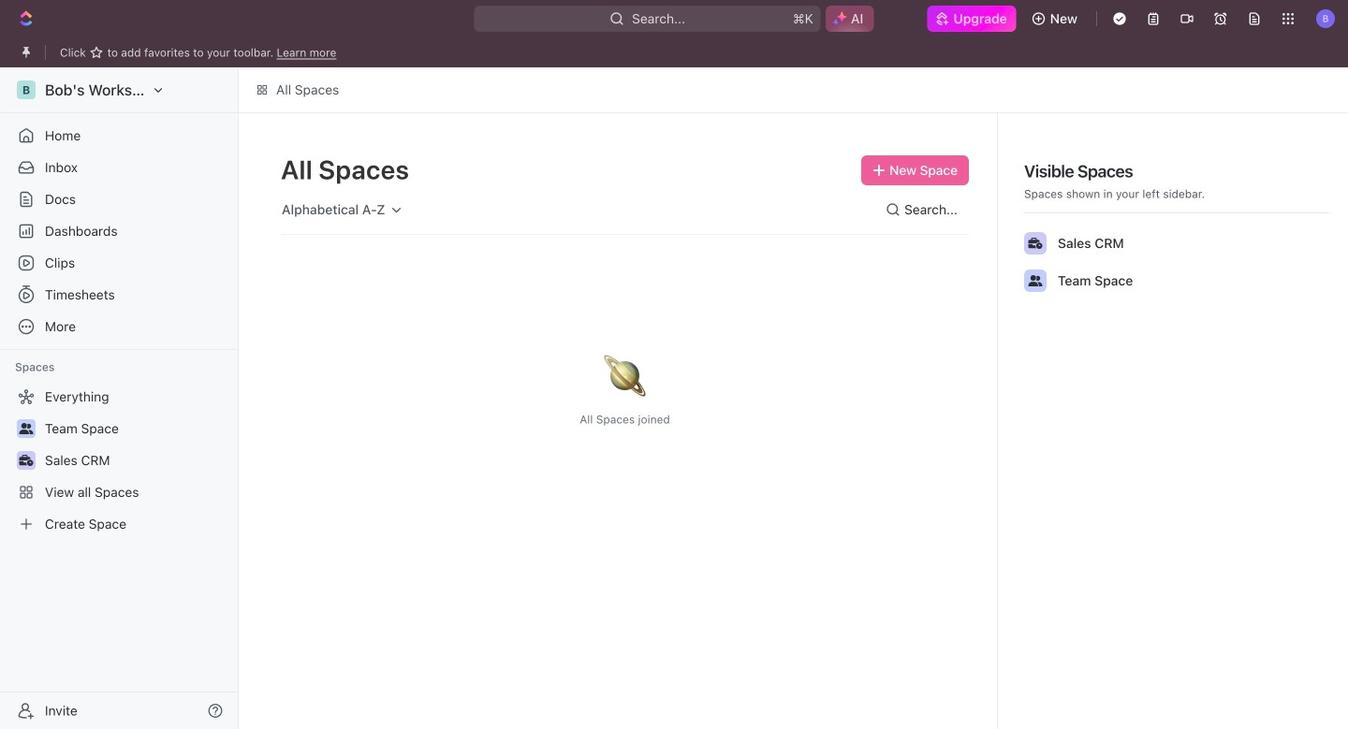 Task type: locate. For each thing, give the bounding box(es) containing it.
user group image down business time image
[[1029, 275, 1043, 287]]

1 horizontal spatial user group image
[[1029, 275, 1043, 287]]

tree
[[7, 382, 230, 539]]

user group image
[[1029, 275, 1043, 287], [19, 423, 33, 435]]

bob's workspace, , element
[[17, 81, 36, 99]]

1 vertical spatial user group image
[[19, 423, 33, 435]]

user group image up business time icon
[[19, 423, 33, 435]]

0 horizontal spatial user group image
[[19, 423, 33, 435]]



Task type: describe. For each thing, give the bounding box(es) containing it.
business time image
[[19, 455, 33, 466]]

business time image
[[1029, 238, 1043, 249]]

sidebar navigation
[[0, 67, 243, 730]]

tree inside sidebar 'navigation'
[[7, 382, 230, 539]]

0 vertical spatial user group image
[[1029, 275, 1043, 287]]



Task type: vqa. For each thing, say whether or not it's contained in the screenshot.
"tab list"
no



